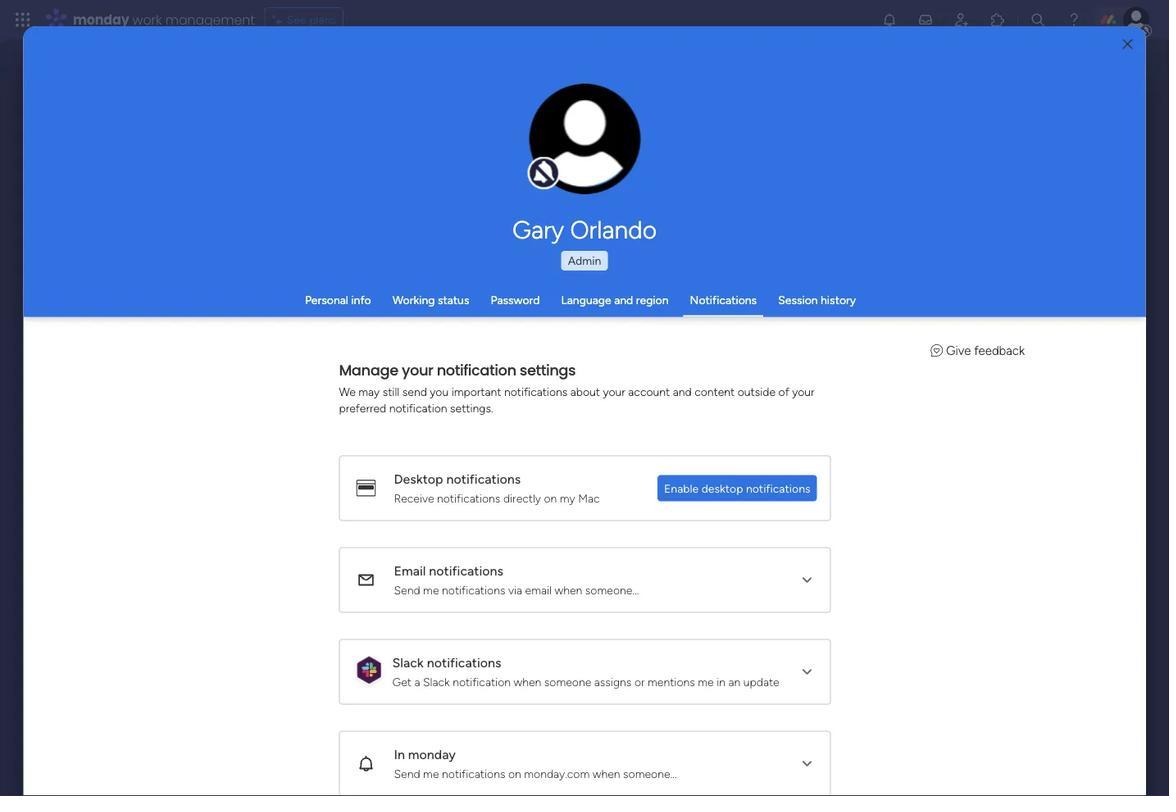 Task type: vqa. For each thing, say whether or not it's contained in the screenshot.
the someone... related to Email notifications
yes



Task type: describe. For each thing, give the bounding box(es) containing it.
working status link
[[393, 293, 470, 307]]

0 vertical spatial notification
[[437, 359, 516, 380]]

gary orlando dialog
[[23, 26, 1146, 797]]

me for monday
[[423, 767, 439, 781]]

we
[[339, 384, 356, 398]]

see plans button
[[265, 7, 344, 32]]

history
[[821, 293, 857, 307]]

gary orlando
[[513, 215, 657, 244]]

status
[[438, 293, 470, 307]]

an
[[729, 675, 741, 689]]

directly
[[503, 491, 541, 505]]

send
[[402, 384, 427, 398]]

gary orlando image
[[1124, 7, 1150, 33]]

plans
[[309, 13, 336, 27]]

notifications inside manage your notification settings we may still send you important notifications about your account and content outside of your preferred notification settings.
[[504, 384, 568, 398]]

email
[[525, 583, 552, 597]]

mac
[[578, 491, 600, 505]]

personal info link
[[305, 293, 371, 307]]

apps image
[[990, 11, 1007, 28]]

picture
[[569, 162, 602, 175]]

settings.
[[450, 401, 493, 415]]

1 vertical spatial notification
[[389, 401, 447, 415]]

someone
[[544, 675, 591, 689]]

notifications image
[[882, 11, 898, 28]]

feedback
[[974, 343, 1025, 358]]

email
[[394, 563, 426, 579]]

see plans
[[287, 13, 336, 27]]

change profile picture
[[551, 148, 620, 175]]

in
[[394, 747, 405, 763]]

inbox image
[[918, 11, 934, 28]]

get
[[392, 675, 411, 689]]

someone... for email notifications
[[585, 583, 639, 597]]

working
[[393, 293, 435, 307]]

v2 user feedback image
[[931, 343, 943, 358]]

notifications
[[690, 293, 757, 307]]

enable desktop notifications button
[[658, 475, 817, 501]]

change
[[551, 148, 587, 161]]

notifications inside slack notifications get a slack notification when someone assigns or mentions me in an update
[[427, 655, 501, 671]]

password
[[491, 293, 540, 307]]

notifications link
[[690, 293, 757, 307]]

profile
[[590, 148, 620, 161]]

in monday send me notifications on monday.com when someone...
[[394, 747, 677, 781]]

close image
[[1123, 38, 1133, 50]]

or
[[634, 675, 645, 689]]

region
[[636, 293, 669, 307]]

when for notifications
[[555, 583, 582, 597]]

0 horizontal spatial and
[[615, 293, 634, 307]]

desktop
[[394, 471, 443, 487]]

1 vertical spatial slack
[[423, 675, 450, 689]]

work
[[133, 10, 162, 29]]

content
[[695, 384, 735, 398]]

notifications inside button
[[746, 481, 811, 495]]

via
[[508, 583, 522, 597]]

receive
[[394, 491, 434, 505]]

you
[[430, 384, 448, 398]]

session
[[779, 293, 818, 307]]

a
[[414, 675, 420, 689]]

send for email
[[394, 583, 420, 597]]

preferred
[[339, 401, 386, 415]]

monday inside in monday send me notifications on monday.com when someone...
[[408, 747, 456, 763]]

select product image
[[15, 11, 31, 28]]

in
[[717, 675, 726, 689]]



Task type: locate. For each thing, give the bounding box(es) containing it.
language and region link
[[562, 293, 669, 307]]

send inside email notifications send me notifications via email when someone...
[[394, 583, 420, 597]]

your right of
[[792, 384, 815, 398]]

password link
[[491, 293, 540, 307]]

monday right in
[[408, 747, 456, 763]]

send inside in monday send me notifications on monday.com when someone...
[[394, 767, 420, 781]]

personal
[[305, 293, 349, 307]]

1 vertical spatial send
[[394, 767, 420, 781]]

monday work management
[[73, 10, 255, 29]]

1 vertical spatial and
[[673, 384, 692, 398]]

0 horizontal spatial monday
[[73, 10, 129, 29]]

slack
[[392, 655, 424, 671], [423, 675, 450, 689]]

me
[[423, 583, 439, 597], [698, 675, 714, 689], [423, 767, 439, 781]]

send for in
[[394, 767, 420, 781]]

language
[[562, 293, 612, 307]]

desktop notifications receive notifications directly on my mac
[[394, 471, 600, 505]]

and
[[615, 293, 634, 307], [673, 384, 692, 398]]

1 horizontal spatial when
[[555, 583, 582, 597]]

send down in
[[394, 767, 420, 781]]

account
[[628, 384, 670, 398]]

0 vertical spatial me
[[423, 583, 439, 597]]

slack notifications get a slack notification when someone assigns or mentions me in an update
[[392, 655, 780, 689]]

2 vertical spatial notification
[[453, 675, 511, 689]]

on inside in monday send me notifications on monday.com when someone...
[[508, 767, 521, 781]]

on inside the desktop notifications receive notifications directly on my mac
[[544, 491, 557, 505]]

when inside in monday send me notifications on monday.com when someone...
[[593, 767, 620, 781]]

email notifications send me notifications via email when someone...
[[394, 563, 639, 597]]

see
[[287, 13, 307, 27]]

when left someone
[[514, 675, 541, 689]]

enable
[[664, 481, 699, 495]]

desktop
[[702, 481, 743, 495]]

working status
[[393, 293, 470, 307]]

give feedback
[[946, 343, 1025, 358]]

0 horizontal spatial your
[[402, 359, 433, 380]]

someone... inside email notifications send me notifications via email when someone...
[[585, 583, 639, 597]]

me inside email notifications send me notifications via email when someone...
[[423, 583, 439, 597]]

send down email
[[394, 583, 420, 597]]

1 send from the top
[[394, 583, 420, 597]]

about
[[570, 384, 600, 398]]

notifications
[[504, 384, 568, 398], [446, 471, 521, 487], [746, 481, 811, 495], [437, 491, 500, 505], [429, 563, 503, 579], [442, 583, 505, 597], [427, 655, 501, 671], [442, 767, 505, 781]]

gary
[[513, 215, 564, 244]]

send
[[394, 583, 420, 597], [394, 767, 420, 781]]

and inside manage your notification settings we may still send you important notifications about your account and content outside of your preferred notification settings.
[[673, 384, 692, 398]]

enable desktop notifications
[[664, 481, 811, 495]]

someone...
[[585, 583, 639, 597], [623, 767, 677, 781]]

0 vertical spatial monday
[[73, 10, 129, 29]]

manage your notification settings we may still send you important notifications about your account and content outside of your preferred notification settings.
[[339, 359, 815, 415]]

1 vertical spatial on
[[508, 767, 521, 781]]

when for monday
[[593, 767, 620, 781]]

and left the content on the right
[[673, 384, 692, 398]]

personal info
[[305, 293, 371, 307]]

info
[[351, 293, 371, 307]]

monday left work at the top left of page
[[73, 10, 129, 29]]

1 vertical spatial someone...
[[623, 767, 677, 781]]

when inside slack notifications get a slack notification when someone assigns or mentions me in an update
[[514, 675, 541, 689]]

notification up "important"
[[437, 359, 516, 380]]

my
[[560, 491, 575, 505]]

monday
[[73, 10, 129, 29], [408, 747, 456, 763]]

2 send from the top
[[394, 767, 420, 781]]

still
[[382, 384, 399, 398]]

outside
[[738, 384, 776, 398]]

1 horizontal spatial your
[[603, 384, 625, 398]]

search everything image
[[1030, 11, 1047, 28]]

mentions
[[648, 675, 695, 689]]

update
[[744, 675, 780, 689]]

0 vertical spatial when
[[555, 583, 582, 597]]

session history
[[779, 293, 857, 307]]

gary orlando button
[[359, 215, 811, 244]]

on for monday
[[508, 767, 521, 781]]

1 horizontal spatial and
[[673, 384, 692, 398]]

give feedback link
[[931, 343, 1025, 358]]

admin
[[568, 254, 602, 268]]

management
[[165, 10, 255, 29]]

change profile picture button
[[530, 84, 641, 195]]

slack right a
[[423, 675, 450, 689]]

when right email
[[555, 583, 582, 597]]

may
[[358, 384, 380, 398]]

on for notifications
[[544, 491, 557, 505]]

on left monday.com
[[508, 767, 521, 781]]

notification inside slack notifications get a slack notification when someone assigns or mentions me in an update
[[453, 675, 511, 689]]

0 vertical spatial send
[[394, 583, 420, 597]]

notification right a
[[453, 675, 511, 689]]

0 horizontal spatial on
[[508, 767, 521, 781]]

0 vertical spatial someone...
[[585, 583, 639, 597]]

notifications inside in monday send me notifications on monday.com when someone...
[[442, 767, 505, 781]]

when inside email notifications send me notifications via email when someone...
[[555, 583, 582, 597]]

me inside in monday send me notifications on monday.com when someone...
[[423, 767, 439, 781]]

your right about
[[603, 384, 625, 398]]

session history link
[[779, 293, 857, 307]]

your
[[402, 359, 433, 380], [603, 384, 625, 398], [792, 384, 815, 398]]

notification
[[437, 359, 516, 380], [389, 401, 447, 415], [453, 675, 511, 689]]

settings
[[520, 359, 576, 380]]

0 vertical spatial slack
[[392, 655, 424, 671]]

invite members image
[[954, 11, 971, 28]]

2 horizontal spatial when
[[593, 767, 620, 781]]

me inside slack notifications get a slack notification when someone assigns or mentions me in an update
[[698, 675, 714, 689]]

2 horizontal spatial your
[[792, 384, 815, 398]]

notification down send
[[389, 401, 447, 415]]

2 vertical spatial when
[[593, 767, 620, 781]]

someone... inside in monday send me notifications on monday.com when someone...
[[623, 767, 677, 781]]

important
[[451, 384, 501, 398]]

1 vertical spatial me
[[698, 675, 714, 689]]

me for notifications
[[423, 583, 439, 597]]

0 vertical spatial on
[[544, 491, 557, 505]]

when right monday.com
[[593, 767, 620, 781]]

when
[[555, 583, 582, 597], [514, 675, 541, 689], [593, 767, 620, 781]]

on left my
[[544, 491, 557, 505]]

1 vertical spatial monday
[[408, 747, 456, 763]]

your up send
[[402, 359, 433, 380]]

slack up get
[[392, 655, 424, 671]]

someone... for in monday
[[623, 767, 677, 781]]

0 vertical spatial and
[[615, 293, 634, 307]]

2 vertical spatial me
[[423, 767, 439, 781]]

monday.com
[[524, 767, 590, 781]]

orlando
[[570, 215, 657, 244]]

manage
[[339, 359, 398, 380]]

1 horizontal spatial monday
[[408, 747, 456, 763]]

help image
[[1067, 11, 1083, 28]]

on
[[544, 491, 557, 505], [508, 767, 521, 781]]

assigns
[[594, 675, 632, 689]]

language and region
[[562, 293, 669, 307]]

1 vertical spatial when
[[514, 675, 541, 689]]

0 horizontal spatial when
[[514, 675, 541, 689]]

of
[[779, 384, 789, 398]]

and left region
[[615, 293, 634, 307]]

1 horizontal spatial on
[[544, 491, 557, 505]]

give
[[946, 343, 971, 358]]



